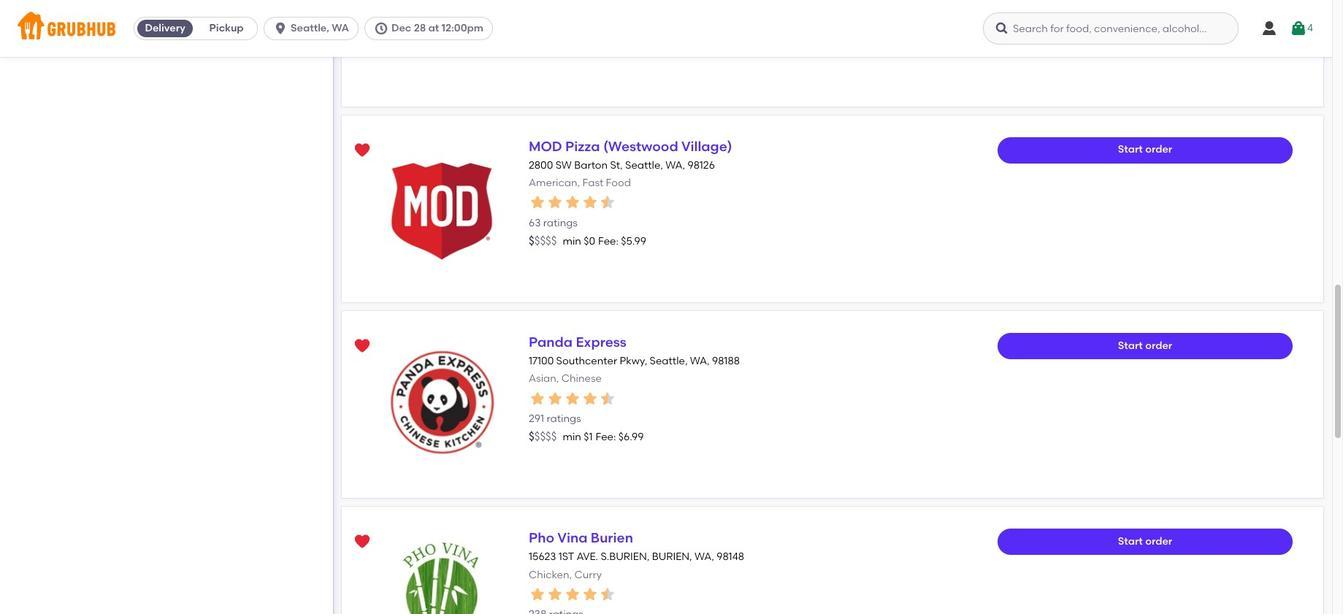 Task type: vqa. For each thing, say whether or not it's contained in the screenshot.
98148
yes



Task type: describe. For each thing, give the bounding box(es) containing it.
order for southcenter
[[1146, 340, 1173, 352]]

mod pizza (westwood village) link
[[529, 138, 733, 155]]

dec 28 at 12:00pm button
[[365, 17, 499, 40]]

panda express link
[[529, 334, 627, 351]]

$5.99
[[621, 235, 647, 248]]

3 start from the top
[[1118, 536, 1143, 548]]

min for (westwood
[[563, 235, 581, 248]]

3 start order from the top
[[1118, 536, 1173, 548]]

panda
[[529, 334, 573, 351]]

at
[[429, 22, 439, 34]]

mod
[[529, 138, 562, 155]]

dec
[[392, 22, 412, 34]]

wa, inside 'pho vina burien 15623 1st ave. s.burien, burien, wa, 98148 chicken, curry'
[[695, 551, 714, 564]]

svg image
[[1290, 20, 1308, 37]]

sw
[[556, 159, 572, 172]]

$$$$$ for panda express
[[529, 430, 557, 444]]

delivery
[[145, 22, 185, 34]]

asian,
[[529, 373, 559, 385]]

min for 17100
[[563, 431, 581, 444]]

4 button
[[1290, 15, 1314, 42]]

food
[[606, 177, 631, 189]]

express
[[576, 334, 627, 351]]

(westwood
[[603, 138, 678, 155]]

3 order from the top
[[1146, 536, 1173, 548]]

98188
[[712, 355, 740, 368]]

63 ratings
[[529, 217, 578, 229]]

saved restaurant image
[[354, 533, 371, 551]]

southcenter
[[556, 355, 617, 368]]

pho vina burien logo image
[[373, 529, 511, 614]]

chinese
[[562, 373, 602, 385]]

saved restaurant button for panda
[[349, 333, 376, 359]]

mod pizza (westwood village) 2800 sw barton st, seattle, wa, 98126 american, fast food
[[529, 138, 733, 189]]

pho
[[529, 530, 554, 547]]

burien
[[591, 530, 633, 547]]

seattle, inside button
[[291, 22, 329, 34]]

4
[[1308, 22, 1314, 34]]

start order button for southcenter
[[998, 333, 1293, 359]]

mod pizza (westwood village) logo image
[[373, 137, 511, 276]]

seattle, wa button
[[264, 17, 365, 40]]

Search for food, convenience, alcohol... search field
[[983, 12, 1239, 45]]

mighty-o donuts capitol hill logo image
[[373, 0, 511, 80]]

pizza
[[566, 138, 600, 155]]

vina
[[558, 530, 588, 547]]

seattle, inside mod pizza (westwood village) 2800 sw barton st, seattle, wa, 98126 american, fast food
[[625, 159, 663, 172]]

ave.
[[577, 551, 598, 564]]

start order for southcenter
[[1118, 340, 1173, 352]]

saved restaurant image for mod pizza (westwood village)
[[354, 141, 371, 159]]

$$$$$ for mod pizza (westwood village)
[[529, 234, 557, 248]]

$6.99
[[619, 431, 644, 444]]

burien,
[[652, 551, 692, 564]]

15623
[[529, 551, 556, 564]]

ratings for 17100
[[547, 413, 581, 425]]

svg image inside dec 28 at 12:00pm button
[[374, 21, 389, 36]]

start order button for village)
[[998, 137, 1293, 163]]



Task type: locate. For each thing, give the bounding box(es) containing it.
1 vertical spatial fee:
[[596, 431, 616, 444]]

fee: right $1
[[596, 431, 616, 444]]

0 vertical spatial saved restaurant image
[[354, 141, 371, 159]]

start order button
[[998, 137, 1293, 163], [998, 333, 1293, 359], [998, 529, 1293, 555]]

291
[[529, 413, 544, 425]]

start
[[1118, 144, 1143, 156], [1118, 340, 1143, 352], [1118, 536, 1143, 548]]

1 $$$$$ from the top
[[529, 234, 557, 248]]

0 vertical spatial fee:
[[598, 235, 619, 248]]

0 vertical spatial order
[[1146, 144, 1173, 156]]

wa, inside mod pizza (westwood village) 2800 sw barton st, seattle, wa, 98126 american, fast food
[[666, 159, 685, 172]]

1 vertical spatial seattle,
[[625, 159, 663, 172]]

1 vertical spatial start
[[1118, 340, 1143, 352]]

$
[[529, 234, 535, 248], [529, 430, 535, 444]]

0 vertical spatial start order button
[[998, 137, 1293, 163]]

saved restaurant button for mod
[[349, 137, 376, 163]]

pickup button
[[196, 17, 257, 40]]

seattle, right 'pkwy,'
[[650, 355, 688, 368]]

2 saved restaurant image from the top
[[354, 337, 371, 355]]

63
[[529, 217, 541, 229]]

0 vertical spatial start order
[[1118, 144, 1173, 156]]

pickup
[[209, 22, 244, 34]]

2 vertical spatial saved restaurant button
[[349, 529, 376, 555]]

wa,
[[666, 159, 685, 172], [690, 355, 710, 368], [695, 551, 714, 564]]

wa, left 98188
[[690, 355, 710, 368]]

pho vina burien 15623 1st ave. s.burien, burien, wa, 98148 chicken, curry
[[529, 530, 744, 581]]

start order
[[1118, 144, 1173, 156], [1118, 340, 1173, 352], [1118, 536, 1173, 548]]

$1
[[584, 431, 593, 444]]

3 start order button from the top
[[998, 529, 1293, 555]]

2 saved restaurant button from the top
[[349, 333, 376, 359]]

28
[[414, 22, 426, 34]]

0 vertical spatial min
[[563, 235, 581, 248]]

fee: for (westwood
[[598, 235, 619, 248]]

1 vertical spatial start order button
[[998, 333, 1293, 359]]

wa, left 98126
[[666, 159, 685, 172]]

0 vertical spatial $
[[529, 234, 535, 248]]

2 vertical spatial wa,
[[695, 551, 714, 564]]

fee: right $0 at the left top of page
[[598, 235, 619, 248]]

0 vertical spatial saved restaurant button
[[349, 137, 376, 163]]

ratings for (westwood
[[543, 217, 578, 229]]

1 vertical spatial $$$$$
[[529, 430, 557, 444]]

0 vertical spatial seattle,
[[291, 22, 329, 34]]

1 start order button from the top
[[998, 137, 1293, 163]]

star icon image
[[529, 194, 546, 211], [546, 194, 564, 211], [564, 194, 582, 211], [582, 194, 599, 211], [599, 194, 617, 211], [599, 194, 617, 211], [529, 390, 546, 407], [546, 390, 564, 407], [564, 390, 582, 407], [582, 390, 599, 407], [599, 390, 617, 407], [599, 390, 617, 407], [529, 586, 546, 603], [546, 586, 564, 603], [564, 586, 582, 603], [582, 586, 599, 603], [599, 586, 617, 603], [599, 586, 617, 603]]

1 start order from the top
[[1118, 144, 1173, 156]]

0 vertical spatial start
[[1118, 144, 1143, 156]]

seattle, wa
[[291, 22, 349, 34]]

$0
[[584, 235, 595, 248]]

0 vertical spatial ratings
[[543, 217, 578, 229]]

$$$$$ down '63'
[[529, 234, 557, 248]]

seattle, inside panda express 17100 southcenter pkwy, seattle, wa, 98188 asian, chinese
[[650, 355, 688, 368]]

1 vertical spatial $
[[529, 430, 535, 444]]

1 vertical spatial saved restaurant image
[[354, 337, 371, 355]]

ratings right 291
[[547, 413, 581, 425]]

3 saved restaurant button from the top
[[349, 529, 376, 555]]

2 $$$$$ from the top
[[529, 430, 557, 444]]

2 $ from the top
[[529, 430, 535, 444]]

order
[[1146, 144, 1173, 156], [1146, 340, 1173, 352], [1146, 536, 1173, 548]]

saved restaurant button
[[349, 137, 376, 163], [349, 333, 376, 359], [349, 529, 376, 555]]

2 start order button from the top
[[998, 333, 1293, 359]]

1 saved restaurant button from the top
[[349, 137, 376, 163]]

american,
[[529, 177, 580, 189]]

1 vertical spatial order
[[1146, 340, 1173, 352]]

wa, inside panda express 17100 southcenter pkwy, seattle, wa, 98188 asian, chinese
[[690, 355, 710, 368]]

98148
[[717, 551, 744, 564]]

st,
[[610, 159, 623, 172]]

svg image
[[1261, 20, 1279, 37], [273, 21, 288, 36], [374, 21, 389, 36], [995, 21, 1010, 36]]

1 start from the top
[[1118, 144, 1143, 156]]

saved restaurant image for panda express
[[354, 337, 371, 355]]

291 ratings
[[529, 413, 581, 425]]

min $1 fee: $6.99
[[563, 431, 644, 444]]

main navigation navigation
[[0, 0, 1333, 57]]

fast
[[583, 177, 604, 189]]

fee: for 17100
[[596, 431, 616, 444]]

2 order from the top
[[1146, 340, 1173, 352]]

delivery button
[[135, 17, 196, 40]]

1 min from the top
[[563, 235, 581, 248]]

curry
[[575, 569, 602, 581]]

order for village)
[[1146, 144, 1173, 156]]

seattle,
[[291, 22, 329, 34], [625, 159, 663, 172], [650, 355, 688, 368]]

min left $0 at the left top of page
[[563, 235, 581, 248]]

s.burien,
[[601, 551, 650, 564]]

0 vertical spatial $$$$$
[[529, 234, 557, 248]]

min left $1
[[563, 431, 581, 444]]

pkwy,
[[620, 355, 647, 368]]

1 vertical spatial start order
[[1118, 340, 1173, 352]]

1 vertical spatial ratings
[[547, 413, 581, 425]]

min $0 fee: $5.99
[[563, 235, 647, 248]]

1 vertical spatial wa,
[[690, 355, 710, 368]]

village)
[[682, 138, 733, 155]]

pho vina burien link
[[529, 530, 633, 547]]

chicken,
[[529, 569, 572, 581]]

2 vertical spatial seattle,
[[650, 355, 688, 368]]

barton
[[574, 159, 608, 172]]

$ for mod pizza (westwood village)
[[529, 234, 535, 248]]

start for southcenter
[[1118, 340, 1143, 352]]

panda express 17100 southcenter pkwy, seattle, wa, 98188 asian, chinese
[[529, 334, 740, 385]]

$ down 291
[[529, 430, 535, 444]]

2 start order from the top
[[1118, 340, 1173, 352]]

2 vertical spatial start
[[1118, 536, 1143, 548]]

1 $ from the top
[[529, 234, 535, 248]]

seattle, down (westwood at top
[[625, 159, 663, 172]]

12:00pm
[[442, 22, 484, 34]]

$$$$$
[[529, 234, 557, 248], [529, 430, 557, 444]]

1st
[[559, 551, 574, 564]]

2 start from the top
[[1118, 340, 1143, 352]]

seattle, left wa
[[291, 22, 329, 34]]

dec 28 at 12:00pm
[[392, 22, 484, 34]]

min
[[563, 235, 581, 248], [563, 431, 581, 444]]

$ for panda express
[[529, 430, 535, 444]]

saved restaurant image
[[354, 141, 371, 159], [354, 337, 371, 355]]

2800
[[529, 159, 553, 172]]

1 vertical spatial min
[[563, 431, 581, 444]]

wa, left 98148
[[695, 551, 714, 564]]

start order for village)
[[1118, 144, 1173, 156]]

svg image inside seattle, wa button
[[273, 21, 288, 36]]

$ down '63'
[[529, 234, 535, 248]]

17100
[[529, 355, 554, 368]]

2 min from the top
[[563, 431, 581, 444]]

1 saved restaurant image from the top
[[354, 141, 371, 159]]

fee:
[[598, 235, 619, 248], [596, 431, 616, 444]]

$$$$$ down 291
[[529, 430, 557, 444]]

1 vertical spatial saved restaurant button
[[349, 333, 376, 359]]

2 vertical spatial order
[[1146, 536, 1173, 548]]

1 order from the top
[[1146, 144, 1173, 156]]

wa
[[332, 22, 349, 34]]

panda express logo image
[[373, 333, 511, 472]]

2 vertical spatial start order
[[1118, 536, 1173, 548]]

ratings
[[543, 217, 578, 229], [547, 413, 581, 425]]

2 vertical spatial start order button
[[998, 529, 1293, 555]]

start for village)
[[1118, 144, 1143, 156]]

98126
[[688, 159, 715, 172]]

0 vertical spatial wa,
[[666, 159, 685, 172]]

ratings right '63'
[[543, 217, 578, 229]]



